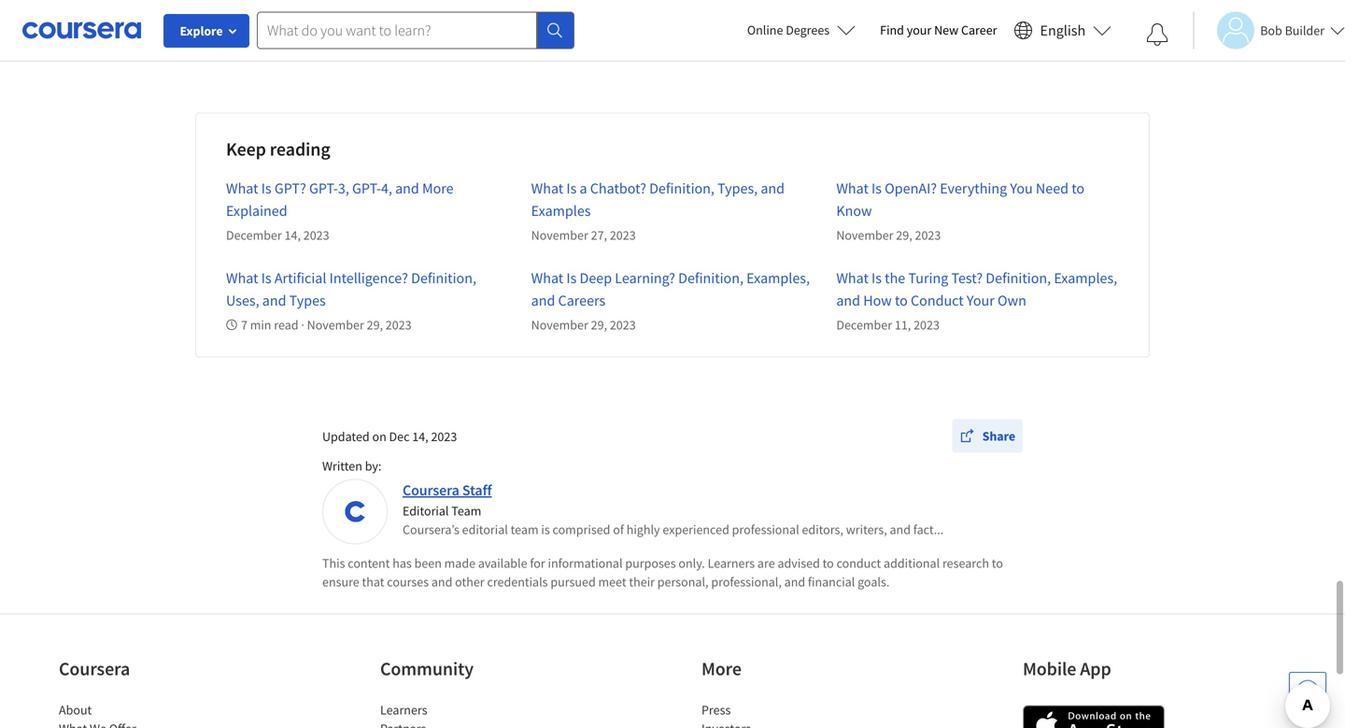 Task type: locate. For each thing, give the bounding box(es) containing it.
only.
[[679, 555, 705, 572]]

and inside 'what is artificial intelligence? definition, uses, and types'
[[262, 291, 286, 310]]

0 vertical spatial december
[[226, 227, 282, 243]]

your
[[967, 291, 995, 310]]

december inside the what is the turing test? definition, examples, and how to conduct your own december 11, 2023
[[837, 316, 893, 333]]

1 horizontal spatial december
[[837, 316, 893, 333]]

definition, left types,
[[650, 179, 715, 198]]

app
[[1081, 657, 1112, 680]]

is inside the what is the turing test? definition, examples, and how to conduct your own december 11, 2023
[[872, 269, 882, 287]]

2023 right 11,
[[914, 316, 940, 333]]

1 vertical spatial learners
[[380, 701, 428, 718]]

and down been
[[432, 573, 453, 590]]

and right 4,
[[395, 179, 419, 198]]

mobile app
[[1023, 657, 1112, 680]]

and up the read
[[262, 291, 286, 310]]

0 horizontal spatial more
[[422, 179, 454, 198]]

is left 'artificial'
[[261, 269, 272, 287]]

list item for more
[[702, 719, 861, 728]]

what inside what is openai? everything you need to know november 29, 2023
[[837, 179, 869, 198]]

what inside "what is gpt? gpt-3, gpt-4, and more explained december 14, 2023"
[[226, 179, 258, 198]]

to up financial
[[823, 555, 834, 572]]

0 vertical spatial learners
[[708, 555, 755, 572]]

december down the how
[[837, 316, 893, 333]]

definition, right learning?
[[679, 269, 744, 287]]

to
[[1072, 179, 1085, 198], [895, 291, 908, 310], [823, 555, 834, 572], [992, 555, 1004, 572]]

additional
[[884, 555, 940, 572]]

what for what is artificial intelligence? definition, uses, and types
[[226, 269, 258, 287]]

november for what is deep learning? definition, examples, and careers
[[531, 316, 589, 333]]

about
[[59, 701, 92, 718]]

that
[[362, 573, 385, 590]]

0 vertical spatial more
[[422, 179, 454, 198]]

openai?
[[885, 179, 938, 198]]

november inside what is deep learning? definition, examples, and careers november 29, 2023
[[531, 316, 589, 333]]

learners up professional,
[[708, 555, 755, 572]]

what inside the what is the turing test? definition, examples, and how to conduct your own december 11, 2023
[[837, 269, 869, 287]]

conduct
[[837, 555, 882, 572]]

definition, up own
[[986, 269, 1052, 287]]

1 vertical spatial december
[[837, 316, 893, 333]]

definition, inside what is deep learning? definition, examples, and careers november 29, 2023
[[679, 269, 744, 287]]

definition, for intelligence?
[[411, 269, 477, 287]]

everything
[[940, 179, 1008, 198]]

what for what is gpt? gpt-3, gpt-4, and more explained december 14, 2023
[[226, 179, 258, 198]]

1 horizontal spatial list item
[[380, 719, 539, 728]]

learners down community
[[380, 701, 428, 718]]

2 list item from the left
[[380, 719, 539, 728]]

is left the a
[[567, 179, 577, 198]]

1 vertical spatial coursera
[[59, 657, 130, 680]]

november inside what is openai? everything you need to know november 29, 2023
[[837, 227, 894, 243]]

coursera for coursera staff editorial team coursera's editorial team is comprised of highly experienced professional editors, writers, and fact...
[[403, 481, 460, 500]]

is inside 'what is artificial intelligence? definition, uses, and types'
[[261, 269, 272, 287]]

community
[[380, 657, 474, 680]]

what inside what is a chatbot? definition, types, and examples november 27, 2023
[[531, 179, 564, 198]]

gpt- right 3,
[[352, 179, 381, 198]]

is left deep
[[567, 269, 577, 287]]

new
[[935, 21, 959, 38]]

0 horizontal spatial learners
[[380, 701, 428, 718]]

gpt-
[[309, 179, 338, 198], [352, 179, 381, 198]]

learners
[[708, 555, 755, 572], [380, 701, 428, 718]]

1 list item from the left
[[59, 719, 218, 728]]

list item
[[59, 719, 218, 728], [380, 719, 539, 728], [702, 719, 861, 728]]

0 horizontal spatial 29,
[[367, 316, 383, 333]]

is for artificial
[[261, 269, 272, 287]]

gpt- right gpt?
[[309, 179, 338, 198]]

december inside "what is gpt? gpt-3, gpt-4, and more explained december 14, 2023"
[[226, 227, 282, 243]]

1 horizontal spatial examples,
[[1055, 269, 1118, 287]]

and left careers
[[531, 291, 556, 310]]

2023 inside what is openai? everything you need to know november 29, 2023
[[915, 227, 941, 243]]

0 horizontal spatial list item
[[59, 719, 218, 728]]

share button
[[953, 419, 1023, 453], [953, 419, 1023, 453]]

definition, inside what is a chatbot? definition, types, and examples november 27, 2023
[[650, 179, 715, 198]]

29, inside what is openai? everything you need to know november 29, 2023
[[897, 227, 913, 243]]

team
[[511, 521, 539, 538]]

2 gpt- from the left
[[352, 179, 381, 198]]

what is deep learning? definition, examples, and careers link
[[531, 269, 810, 310]]

2023 down learning?
[[610, 316, 636, 333]]

2 examples, from the left
[[1055, 269, 1118, 287]]

definition, right intelligence?
[[411, 269, 477, 287]]

learners link
[[380, 701, 428, 718]]

are
[[758, 555, 775, 572]]

financial
[[808, 573, 855, 590]]

27,
[[591, 227, 608, 243]]

and inside the coursera staff editorial team coursera's editorial team is comprised of highly experienced professional editors, writers, and fact...
[[890, 521, 911, 538]]

ensure
[[322, 573, 360, 590]]

intelligence?
[[330, 269, 408, 287]]

is for gpt?
[[261, 179, 272, 198]]

29, for what is deep learning? definition, examples, and careers
[[591, 316, 608, 333]]

explained
[[226, 201, 287, 220]]

definition, inside the what is the turing test? definition, examples, and how to conduct your own december 11, 2023
[[986, 269, 1052, 287]]

0 horizontal spatial december
[[226, 227, 282, 243]]

is inside what is a chatbot? definition, types, and examples november 27, 2023
[[567, 179, 577, 198]]

1 horizontal spatial 14,
[[412, 428, 429, 445]]

1 horizontal spatial learners
[[708, 555, 755, 572]]

2 horizontal spatial list item
[[702, 719, 861, 728]]

november down careers
[[531, 316, 589, 333]]

experienced
[[663, 521, 730, 538]]

what up the how
[[837, 269, 869, 287]]

learners inside list
[[380, 701, 428, 718]]

more right 4,
[[422, 179, 454, 198]]

29, down careers
[[591, 316, 608, 333]]

2 horizontal spatial 29,
[[897, 227, 913, 243]]

november down 'know'
[[837, 227, 894, 243]]

to right need
[[1072, 179, 1085, 198]]

2023 right "27,"
[[610, 227, 636, 243]]

29, down 'what is artificial intelligence? definition, uses, and types'
[[367, 316, 383, 333]]

more inside "what is gpt? gpt-3, gpt-4, and more explained december 14, 2023"
[[422, 179, 454, 198]]

2023 down what is gpt? gpt-3, gpt-4, and more explained 'link'
[[304, 227, 330, 243]]

find your new career link
[[871, 19, 1007, 42]]

reading
[[270, 137, 331, 161]]

and
[[395, 179, 419, 198], [761, 179, 785, 198], [262, 291, 286, 310], [531, 291, 556, 310], [837, 291, 861, 310], [890, 521, 911, 538], [432, 573, 453, 590], [785, 573, 806, 590]]

what is the turing test? definition, examples, and how to conduct your own december 11, 2023
[[837, 269, 1118, 333]]

gpt?
[[275, 179, 306, 198]]

what up 'know'
[[837, 179, 869, 198]]

is up 'know'
[[872, 179, 882, 198]]

is for a
[[567, 179, 577, 198]]

2023 down intelligence?
[[386, 316, 412, 333]]

1 horizontal spatial more
[[702, 657, 742, 680]]

read
[[274, 316, 299, 333]]

november inside what is a chatbot? definition, types, and examples november 27, 2023
[[531, 227, 589, 243]]

1 horizontal spatial 29,
[[591, 316, 608, 333]]

2023 up turing on the top right of the page
[[915, 227, 941, 243]]

1 horizontal spatial coursera
[[403, 481, 460, 500]]

december down explained
[[226, 227, 282, 243]]

is left the in the top right of the page
[[872, 269, 882, 287]]

29,
[[897, 227, 913, 243], [367, 316, 383, 333], [591, 316, 608, 333]]

list item down learners link
[[380, 719, 539, 728]]

fact...
[[914, 521, 944, 538]]

coursera up "about"
[[59, 657, 130, 680]]

coursera's
[[403, 521, 460, 538]]

None search field
[[257, 12, 575, 49]]

2023 inside what is a chatbot? definition, types, and examples november 27, 2023
[[610, 227, 636, 243]]

what inside 'what is artificial intelligence? definition, uses, and types'
[[226, 269, 258, 287]]

29, inside what is deep learning? definition, examples, and careers november 29, 2023
[[591, 316, 608, 333]]

14, right dec
[[412, 428, 429, 445]]

1 vertical spatial 14,
[[412, 428, 429, 445]]

what is gpt? gpt-3, gpt-4, and more explained link
[[226, 179, 454, 220]]

1 gpt- from the left
[[309, 179, 338, 198]]

2023
[[304, 227, 330, 243], [610, 227, 636, 243], [915, 227, 941, 243], [386, 316, 412, 333], [610, 316, 636, 333], [914, 316, 940, 333], [431, 428, 457, 445]]

november down examples on the top
[[531, 227, 589, 243]]

research
[[943, 555, 990, 572]]

online
[[748, 21, 784, 38]]

what up uses,
[[226, 269, 258, 287]]

definition,
[[650, 179, 715, 198], [411, 269, 477, 287], [679, 269, 744, 287], [986, 269, 1052, 287]]

november
[[531, 227, 589, 243], [837, 227, 894, 243], [307, 316, 364, 333], [531, 316, 589, 333]]

0 horizontal spatial 14,
[[285, 227, 301, 243]]

list item for coursera
[[59, 719, 218, 728]]

staff
[[463, 481, 492, 500]]

and left the how
[[837, 291, 861, 310]]

·
[[301, 316, 305, 333]]

what is a chatbot? definition, types, and examples link
[[531, 179, 785, 220]]

what inside what is deep learning? definition, examples, and careers november 29, 2023
[[531, 269, 564, 287]]

written by:
[[322, 458, 382, 474]]

0 horizontal spatial examples,
[[747, 269, 810, 287]]

what for what is openai? everything you need to know november 29, 2023
[[837, 179, 869, 198]]

is inside what is deep learning? definition, examples, and careers november 29, 2023
[[567, 269, 577, 287]]

1 vertical spatial more
[[702, 657, 742, 680]]

list item down the about link
[[59, 719, 218, 728]]

is inside what is openai? everything you need to know november 29, 2023
[[872, 179, 882, 198]]

and right types,
[[761, 179, 785, 198]]

29, up the in the top right of the page
[[897, 227, 913, 243]]

list item down press
[[702, 719, 861, 728]]

is inside "what is gpt? gpt-3, gpt-4, and more explained december 14, 2023"
[[261, 179, 272, 198]]

more up press link
[[702, 657, 742, 680]]

is left gpt?
[[261, 179, 272, 198]]

a
[[580, 179, 587, 198]]

definition, inside 'what is artificial intelligence? definition, uses, and types'
[[411, 269, 477, 287]]

purposes
[[626, 555, 676, 572]]

coursera inside the coursera staff editorial team coursera's editorial team is comprised of highly experienced professional editors, writers, and fact...
[[403, 481, 460, 500]]

definition, for learning?
[[679, 269, 744, 287]]

mobile
[[1023, 657, 1077, 680]]

content
[[348, 555, 390, 572]]

0 horizontal spatial coursera
[[59, 657, 130, 680]]

download on the app store image
[[1023, 705, 1165, 728]]

what for what is a chatbot? definition, types, and examples november 27, 2023
[[531, 179, 564, 198]]

been
[[415, 555, 442, 572]]

0 vertical spatial coursera
[[403, 481, 460, 500]]

0 horizontal spatial gpt-
[[309, 179, 338, 198]]

1 examples, from the left
[[747, 269, 810, 287]]

what up examples on the top
[[531, 179, 564, 198]]

and left 'fact...'
[[890, 521, 911, 538]]

and inside what is a chatbot? definition, types, and examples november 27, 2023
[[761, 179, 785, 198]]

editorial
[[462, 521, 508, 538]]

need
[[1036, 179, 1069, 198]]

coursera up the editorial at the left of page
[[403, 481, 460, 500]]

examples, inside what is deep learning? definition, examples, and careers november 29, 2023
[[747, 269, 810, 287]]

3 list item from the left
[[702, 719, 861, 728]]

and inside "what is gpt? gpt-3, gpt-4, and more explained december 14, 2023"
[[395, 179, 419, 198]]

editorial
[[403, 502, 449, 519]]

careers
[[558, 291, 606, 310]]

other
[[455, 573, 485, 590]]

what up explained
[[226, 179, 258, 198]]

to down the in the top right of the page
[[895, 291, 908, 310]]

what up careers
[[531, 269, 564, 287]]

0 vertical spatial 14,
[[285, 227, 301, 243]]

what is a chatbot? definition, types, and examples november 27, 2023
[[531, 179, 785, 243]]

find your new career
[[881, 21, 998, 38]]

1 horizontal spatial gpt-
[[352, 179, 381, 198]]

this content has been made available for informational purposes only. learners are advised to conduct additional research to ensure that courses and other credentials pursued meet their personal, professional, and financial goals.
[[322, 555, 1004, 590]]

and inside what is deep learning? definition, examples, and careers november 29, 2023
[[531, 291, 556, 310]]

14, down explained
[[285, 227, 301, 243]]



Task type: describe. For each thing, give the bounding box(es) containing it.
personal,
[[658, 573, 709, 590]]

to right research
[[992, 555, 1004, 572]]

this
[[322, 555, 345, 572]]

team
[[452, 502, 482, 519]]

what is the turing test? definition, examples, and how to conduct your own link
[[837, 269, 1118, 310]]

7 min read · november 29, 2023
[[241, 316, 412, 333]]

november for what is openai? everything you need to know
[[837, 227, 894, 243]]

pursued
[[551, 573, 596, 590]]

to inside the what is the turing test? definition, examples, and how to conduct your own december 11, 2023
[[895, 291, 908, 310]]

definition, for chatbot?
[[650, 179, 715, 198]]

press link
[[702, 701, 731, 718]]

how
[[864, 291, 892, 310]]

what for what is deep learning? definition, examples, and careers november 29, 2023
[[531, 269, 564, 287]]

your
[[907, 21, 932, 38]]

3,
[[338, 179, 349, 198]]

professional,
[[712, 573, 782, 590]]

what is gpt? gpt-3, gpt-4, and more explained december 14, 2023
[[226, 179, 454, 243]]

coursera image
[[22, 15, 141, 45]]

chatbot?
[[590, 179, 647, 198]]

builder
[[1286, 22, 1325, 39]]

advised
[[778, 555, 820, 572]]

november right ·
[[307, 316, 364, 333]]

is for openai?
[[872, 179, 882, 198]]

7
[[241, 316, 248, 333]]

available
[[478, 555, 528, 572]]

bob builder button
[[1194, 12, 1346, 49]]

by:
[[365, 458, 382, 474]]

career
[[962, 21, 998, 38]]

14, inside "what is gpt? gpt-3, gpt-4, and more explained december 14, 2023"
[[285, 227, 301, 243]]

english button
[[1007, 0, 1120, 61]]

professional
[[732, 521, 800, 538]]

29, for what is openai? everything you need to know
[[897, 227, 913, 243]]

help center image
[[1297, 679, 1320, 702]]

test?
[[952, 269, 983, 287]]

coursera for coursera
[[59, 657, 130, 680]]

for
[[530, 555, 546, 572]]

november for what is a chatbot? definition, types, and examples
[[531, 227, 589, 243]]

online degrees button
[[733, 9, 871, 50]]

uses,
[[226, 291, 259, 310]]

coursera staff image
[[325, 482, 385, 542]]

has
[[393, 555, 412, 572]]

4,
[[381, 179, 392, 198]]

about link
[[59, 701, 92, 718]]

know
[[837, 201, 872, 220]]

list item for community
[[380, 719, 539, 728]]

goals.
[[858, 573, 890, 590]]

their
[[629, 573, 655, 590]]

updated on dec 14, 2023
[[322, 428, 457, 445]]

is for deep
[[567, 269, 577, 287]]

to inside what is openai? everything you need to know november 29, 2023
[[1072, 179, 1085, 198]]

deep
[[580, 269, 612, 287]]

learners inside the this content has been made available for informational purposes only. learners are advised to conduct additional research to ensure that courses and other credentials pursued meet their personal, professional, and financial goals.
[[708, 555, 755, 572]]

the
[[885, 269, 906, 287]]

writers,
[[847, 521, 888, 538]]

what is openai? everything you need to know link
[[837, 179, 1085, 220]]

find
[[881, 21, 905, 38]]

is
[[542, 521, 550, 538]]

meet
[[599, 573, 627, 590]]

What do you want to learn? text field
[[257, 12, 537, 49]]

what is deep learning? definition, examples, and careers november 29, 2023
[[531, 269, 810, 333]]

degrees
[[786, 21, 830, 38]]

types
[[289, 291, 326, 310]]

and down advised at right
[[785, 573, 806, 590]]

comprised
[[553, 521, 611, 538]]

explore
[[180, 22, 223, 39]]

press
[[702, 701, 731, 718]]

11,
[[895, 316, 912, 333]]

2023 inside "what is gpt? gpt-3, gpt-4, and more explained december 14, 2023"
[[304, 227, 330, 243]]

coursera staff editorial team coursera's editorial team is comprised of highly experienced professional editors, writers, and fact...
[[403, 481, 944, 538]]

you
[[1011, 179, 1033, 198]]

press list
[[702, 701, 861, 728]]

what for what is the turing test? definition, examples, and how to conduct your own december 11, 2023
[[837, 269, 869, 287]]

conduct
[[911, 291, 964, 310]]

artificial
[[275, 269, 327, 287]]

credentials
[[487, 573, 548, 590]]

examples, inside the what is the turing test? definition, examples, and how to conduct your own december 11, 2023
[[1055, 269, 1118, 287]]

what is artificial intelligence? definition, uses, and types
[[226, 269, 477, 310]]

what is openai? everything you need to know november 29, 2023
[[837, 179, 1085, 243]]

informational
[[548, 555, 623, 572]]

of
[[613, 521, 624, 538]]

about list
[[59, 701, 218, 728]]

2023 right dec
[[431, 428, 457, 445]]

made
[[445, 555, 476, 572]]

bob builder
[[1261, 22, 1325, 39]]

share
[[983, 428, 1016, 444]]

learning?
[[615, 269, 676, 287]]

highly
[[627, 521, 660, 538]]

keep reading
[[226, 137, 331, 161]]

2023 inside what is deep learning? definition, examples, and careers november 29, 2023
[[610, 316, 636, 333]]

on
[[372, 428, 387, 445]]

examples
[[531, 201, 591, 220]]

and inside the what is the turing test? definition, examples, and how to conduct your own december 11, 2023
[[837, 291, 861, 310]]

dec
[[389, 428, 410, 445]]

show notifications image
[[1147, 23, 1169, 46]]

english
[[1041, 21, 1086, 40]]

written
[[322, 458, 363, 474]]

updated
[[322, 428, 370, 445]]

2023 inside the what is the turing test? definition, examples, and how to conduct your own december 11, 2023
[[914, 316, 940, 333]]

coursera staff link
[[403, 481, 492, 500]]

is for the
[[872, 269, 882, 287]]

bob
[[1261, 22, 1283, 39]]

online degrees
[[748, 21, 830, 38]]

learners list
[[380, 701, 539, 728]]



Task type: vqa. For each thing, say whether or not it's contained in the screenshot.
What within WHAT IS GPT? GPT-3, GPT-4, AND MORE EXPLAINED DECEMBER 14, 2023
yes



